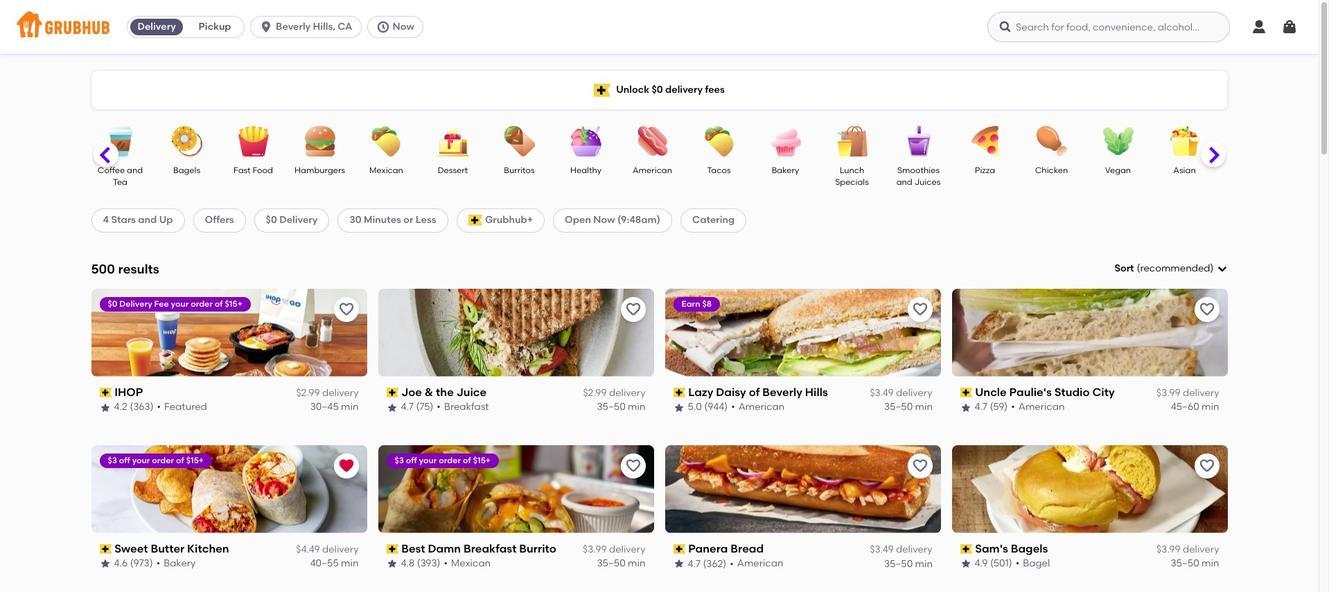 Task type: vqa. For each thing, say whether or not it's contained in the screenshot.
the rightmost THE PLATE
no



Task type: locate. For each thing, give the bounding box(es) containing it.
4.7
[[401, 402, 414, 414], [975, 402, 988, 414], [688, 558, 701, 570]]

1 vertical spatial now
[[594, 214, 615, 226]]

order right fee
[[191, 299, 213, 309]]

min for ihop
[[341, 402, 359, 414]]

uncle paulie's studio city
[[976, 386, 1115, 399]]

dessert image
[[429, 126, 477, 157]]

open
[[565, 214, 591, 226]]

1 vertical spatial $3.49 delivery
[[870, 544, 933, 556]]

1 $3 from the left
[[108, 456, 117, 466]]

subscription pass image left joe
[[387, 388, 399, 398]]

star icon image
[[100, 403, 111, 414], [387, 403, 398, 414], [674, 403, 685, 414], [961, 403, 972, 414], [100, 559, 111, 570], [387, 559, 398, 570], [674, 559, 685, 570], [961, 559, 972, 570]]

pizza image
[[961, 126, 1010, 157]]

$3.99 for city
[[1157, 388, 1181, 399]]

your
[[171, 299, 189, 309], [132, 456, 150, 466], [419, 456, 437, 466]]

healthy image
[[562, 126, 611, 157]]

(75)
[[416, 402, 434, 414]]

$3 off your order of $15+ down (363)
[[108, 456, 204, 466]]

panera
[[689, 543, 728, 556]]

subscription pass image left uncle
[[961, 388, 973, 398]]

grubhub+
[[485, 214, 533, 226]]

1 horizontal spatial $3 off your order of $15+
[[395, 456, 491, 466]]

• right (363)
[[157, 402, 161, 414]]

star icon image left 4.7 (362)
[[674, 559, 685, 570]]

2 $2.99 delivery from the left
[[583, 388, 646, 399]]

1 horizontal spatial off
[[406, 456, 417, 466]]

30–45 min
[[310, 402, 359, 414]]

delivery left pickup
[[138, 21, 176, 33]]

subscription pass image for best damn breakfast burrito
[[387, 545, 399, 555]]

stars
[[111, 214, 136, 226]]

1 $2.99 from the left
[[296, 388, 320, 399]]

now right the open
[[594, 214, 615, 226]]

1 vertical spatial bakery
[[164, 558, 196, 570]]

• down panera bread
[[730, 558, 734, 570]]

star icon image left 4.6
[[100, 559, 111, 570]]

lazy
[[689, 386, 714, 399]]

svg image
[[259, 20, 273, 34], [1217, 264, 1228, 275]]

1 vertical spatial delivery
[[280, 214, 318, 226]]

4.7 for joe & the juice
[[401, 402, 414, 414]]

fast food image
[[229, 126, 278, 157]]

up
[[159, 214, 173, 226]]

1 $3.49 delivery from the top
[[870, 388, 933, 399]]

1 horizontal spatial bakery
[[772, 166, 800, 175]]

earn
[[682, 299, 701, 309]]

0 vertical spatial beverly
[[276, 21, 311, 33]]

1 vertical spatial and
[[897, 178, 913, 187]]

subscription pass image
[[674, 388, 686, 398], [961, 388, 973, 398], [387, 545, 399, 555], [674, 545, 686, 555], [961, 545, 973, 555]]

1 horizontal spatial mexican
[[451, 558, 491, 570]]

0 vertical spatial svg image
[[259, 20, 273, 34]]

• american down uncle paulie's studio city
[[1012, 402, 1065, 414]]

• down damn
[[444, 558, 448, 570]]

beverly left hills, on the left of the page
[[276, 21, 311, 33]]

delivery for panera bread
[[897, 544, 933, 556]]

•
[[157, 402, 161, 414], [437, 402, 441, 414], [732, 402, 736, 414], [1012, 402, 1016, 414], [156, 558, 160, 570], [444, 558, 448, 570], [730, 558, 734, 570], [1016, 558, 1020, 570]]

$3 right saved restaurant image at the bottom left of the page
[[395, 456, 404, 466]]

your down (363)
[[132, 456, 150, 466]]

lunch specials image
[[828, 126, 877, 157]]

grubhub plus flag logo image
[[594, 84, 611, 97], [469, 215, 483, 226]]

american for lazy daisy of beverly hills
[[739, 402, 785, 414]]

• right (75) at the bottom of page
[[437, 402, 441, 414]]

star icon image for ihop
[[100, 403, 111, 414]]

• right (973)
[[156, 558, 160, 570]]

and left up
[[138, 214, 157, 226]]

4.2
[[114, 402, 128, 414]]

american down american image
[[633, 166, 673, 175]]

35–50 for burrito
[[597, 558, 626, 570]]

subscription pass image for panera bread
[[674, 545, 686, 555]]

• right (59) on the bottom
[[1012, 402, 1016, 414]]

$2.99 for joe & the juice
[[583, 388, 607, 399]]

american down bread
[[738, 558, 784, 570]]

• american down 'lazy daisy of beverly hills'
[[732, 402, 785, 414]]

order down • featured
[[152, 456, 174, 466]]

and
[[127, 166, 143, 175], [897, 178, 913, 187], [138, 214, 157, 226]]

2 $3 off your order of $15+ from the left
[[395, 456, 491, 466]]

1 vertical spatial beverly
[[763, 386, 803, 399]]

4.7 down joe
[[401, 402, 414, 414]]

grubhub plus flag logo image for grubhub+
[[469, 215, 483, 226]]

$3 off your order of $15+ for damn
[[395, 456, 491, 466]]

2 vertical spatial $0
[[108, 299, 117, 309]]

0 horizontal spatial $15+
[[186, 456, 204, 466]]

$15+
[[225, 299, 243, 309], [186, 456, 204, 466], [473, 456, 491, 466]]

subscription pass image
[[100, 388, 112, 398], [387, 388, 399, 398], [100, 545, 112, 555]]

• american down bread
[[730, 558, 784, 570]]

$3.49 delivery
[[870, 388, 933, 399], [870, 544, 933, 556]]

star icon image left the 4.8
[[387, 559, 398, 570]]

your down (75) at the bottom of page
[[419, 456, 437, 466]]

0 horizontal spatial svg image
[[259, 20, 273, 34]]

bagels
[[173, 166, 200, 175], [1011, 543, 1049, 556]]

coffee and tea image
[[96, 126, 145, 157]]

0 vertical spatial grubhub plus flag logo image
[[594, 84, 611, 97]]

star icon image left "4.7 (75)"
[[387, 403, 398, 414]]

0 vertical spatial mexican
[[370, 166, 404, 175]]

0 horizontal spatial off
[[119, 456, 130, 466]]

order down '• breakfast'
[[439, 456, 461, 466]]

4.8
[[401, 558, 415, 570]]

now right ca
[[393, 21, 415, 33]]

svg image
[[1252, 19, 1268, 35], [1282, 19, 1299, 35], [376, 20, 390, 34], [999, 20, 1013, 34]]

$4.49
[[296, 544, 320, 556]]

off for sweet butter kitchen
[[119, 456, 130, 466]]

2 vertical spatial delivery
[[119, 299, 152, 309]]

(362)
[[703, 558, 727, 570]]

4.7 for uncle paulie's studio city
[[975, 402, 988, 414]]

• for best damn breakfast burrito
[[444, 558, 448, 570]]

1 vertical spatial save this restaurant image
[[625, 458, 642, 475]]

of right daisy
[[749, 386, 760, 399]]

star icon image left 4.2
[[100, 403, 111, 414]]

0 vertical spatial bakery
[[772, 166, 800, 175]]

$3 down 4.2
[[108, 456, 117, 466]]

and inside smoothies and juices
[[897, 178, 913, 187]]

1 horizontal spatial $0
[[266, 214, 277, 226]]

joe & the juice
[[402, 386, 487, 399]]

subscription pass image for sam's bagels
[[961, 545, 973, 555]]

0 horizontal spatial $0
[[108, 299, 117, 309]]

2 $2.99 from the left
[[583, 388, 607, 399]]

breakfast down juice
[[444, 402, 489, 414]]

1 horizontal spatial $2.99
[[583, 388, 607, 399]]

1 vertical spatial grubhub plus flag logo image
[[469, 215, 483, 226]]

1 vertical spatial breakfast
[[464, 543, 517, 556]]

0 horizontal spatial grubhub plus flag logo image
[[469, 215, 483, 226]]

bakery
[[772, 166, 800, 175], [164, 558, 196, 570]]

delivery left fee
[[119, 299, 152, 309]]

smoothies and juices image
[[895, 126, 943, 157]]

1 off from the left
[[119, 456, 130, 466]]

save this restaurant image
[[912, 301, 929, 318], [625, 458, 642, 475]]

(9:48am)
[[618, 214, 661, 226]]

order for best damn breakfast burrito
[[439, 456, 461, 466]]

2 horizontal spatial $15+
[[473, 456, 491, 466]]

35–50 min for beverly
[[884, 402, 933, 414]]

0 horizontal spatial $2.99
[[296, 388, 320, 399]]

breakfast up • mexican
[[464, 543, 517, 556]]

save this restaurant image for uncle paulie's studio city
[[1199, 301, 1216, 318]]

bagels image
[[163, 126, 211, 157]]

svg image inside beverly hills, ca button
[[259, 20, 273, 34]]

star icon image left the 5.0
[[674, 403, 685, 414]]

(59)
[[990, 402, 1008, 414]]

mexican down best damn breakfast burrito
[[451, 558, 491, 570]]

40–55 min
[[310, 558, 359, 570]]

delivery
[[138, 21, 176, 33], [280, 214, 318, 226], [119, 299, 152, 309]]

• for uncle paulie's studio city
[[1012, 402, 1016, 414]]

1 horizontal spatial save this restaurant image
[[912, 301, 929, 318]]

of
[[215, 299, 223, 309], [749, 386, 760, 399], [176, 456, 184, 466], [463, 456, 471, 466]]

35–50 min for juice
[[597, 402, 646, 414]]

svg image inside now button
[[376, 20, 390, 34]]

0 vertical spatial $3.49 delivery
[[870, 388, 933, 399]]

$3 off your order of $15+ down (75) at the bottom of page
[[395, 456, 491, 466]]

0 horizontal spatial bagels
[[173, 166, 200, 175]]

your right fee
[[171, 299, 189, 309]]

subscription pass image for uncle paulie's studio city
[[961, 388, 973, 398]]

american down 'lazy daisy of beverly hills'
[[739, 402, 785, 414]]

tea
[[113, 178, 128, 187]]

delivery for ihop
[[322, 388, 359, 399]]

svg image right ')'
[[1217, 264, 1228, 275]]

delivery for joe & the juice
[[609, 388, 646, 399]]

sam's bagels
[[976, 543, 1049, 556]]

order
[[191, 299, 213, 309], [152, 456, 174, 466], [439, 456, 461, 466]]

paulie's
[[1010, 386, 1052, 399]]

sam's bagels logo image
[[952, 446, 1228, 534]]

your for sweet
[[132, 456, 150, 466]]

uncle
[[976, 386, 1007, 399]]

star icon image for sam's bagels
[[961, 559, 972, 570]]

and up 'tea'
[[127, 166, 143, 175]]

2 $3 from the left
[[395, 456, 404, 466]]

save this restaurant image for joe & the juice
[[625, 301, 642, 318]]

1 horizontal spatial $3
[[395, 456, 404, 466]]

$3
[[108, 456, 117, 466], [395, 456, 404, 466]]

save this restaurant button
[[334, 297, 359, 322], [621, 297, 646, 322], [908, 297, 933, 322], [1195, 297, 1220, 322], [621, 454, 646, 479], [908, 454, 933, 479], [1195, 454, 1220, 479]]

2 horizontal spatial your
[[419, 456, 437, 466]]

1 $3 off your order of $15+ from the left
[[108, 456, 204, 466]]

bakery down bakery image at the top right of the page
[[772, 166, 800, 175]]

beverly left hills in the right of the page
[[763, 386, 803, 399]]

1 horizontal spatial 4.7
[[688, 558, 701, 570]]

• for panera bread
[[730, 558, 734, 570]]

• for ihop
[[157, 402, 161, 414]]

$4.49 delivery
[[296, 544, 359, 556]]

save this restaurant image for lazy daisy of beverly hills
[[912, 301, 929, 318]]

0 vertical spatial save this restaurant image
[[912, 301, 929, 318]]

0 vertical spatial and
[[127, 166, 143, 175]]

sweet butter kitchen logo image
[[91, 446, 367, 534]]

45–60 min
[[1172, 402, 1220, 414]]

45–60
[[1172, 402, 1200, 414]]

0 horizontal spatial $3
[[108, 456, 117, 466]]

$15+ for best damn breakfast burrito
[[473, 456, 491, 466]]

and for coffee and tea
[[127, 166, 143, 175]]

american down uncle paulie's studio city
[[1019, 402, 1065, 414]]

bagels up • bagel
[[1011, 543, 1049, 556]]

1 $3.49 from the top
[[870, 388, 894, 399]]

specials
[[836, 178, 869, 187]]

american for uncle paulie's studio city
[[1019, 402, 1065, 414]]

Search for food, convenience, alcohol... search field
[[988, 12, 1231, 42]]

1 vertical spatial $3.49
[[870, 544, 894, 556]]

4.2 (363)
[[114, 402, 154, 414]]

$3.49 for lazy daisy of beverly hills
[[870, 388, 894, 399]]

1 horizontal spatial $15+
[[225, 299, 243, 309]]

1 horizontal spatial order
[[191, 299, 213, 309]]

tacos
[[708, 166, 731, 175]]

burritos image
[[495, 126, 544, 157]]

save this restaurant image
[[338, 301, 355, 318], [625, 301, 642, 318], [1199, 301, 1216, 318], [912, 458, 929, 475], [1199, 458, 1216, 475]]

star icon image for joe & the juice
[[387, 403, 398, 414]]

joe & the juice logo image
[[378, 289, 654, 377]]

open now (9:48am)
[[565, 214, 661, 226]]

off down 4.2
[[119, 456, 130, 466]]

minutes
[[364, 214, 401, 226]]

0 horizontal spatial bakery
[[164, 558, 196, 570]]

0 horizontal spatial beverly
[[276, 21, 311, 33]]

2 $3.49 delivery from the top
[[870, 544, 933, 556]]

order for sweet butter kitchen
[[152, 456, 174, 466]]

2 horizontal spatial order
[[439, 456, 461, 466]]

$3.99 delivery for burrito
[[583, 544, 646, 556]]

save this restaurant image for best damn breakfast burrito
[[625, 458, 642, 475]]

subscription pass image left sweet
[[100, 545, 112, 555]]

grubhub plus flag logo image left unlock
[[594, 84, 611, 97]]

35–50 for juice
[[597, 402, 626, 414]]

• down daisy
[[732, 402, 736, 414]]

grubhub plus flag logo image left the "grubhub+"
[[469, 215, 483, 226]]

subscription pass image left ihop
[[100, 388, 112, 398]]

1 horizontal spatial $2.99 delivery
[[583, 388, 646, 399]]

and inside coffee and tea
[[127, 166, 143, 175]]

$3.49 for panera bread
[[870, 544, 894, 556]]

4.7 (75)
[[401, 402, 434, 414]]

1 horizontal spatial now
[[594, 214, 615, 226]]

star icon image for lazy daisy of beverly hills
[[674, 403, 685, 414]]

$2.99 delivery
[[296, 388, 359, 399], [583, 388, 646, 399]]

0 horizontal spatial order
[[152, 456, 174, 466]]

(363)
[[130, 402, 154, 414]]

0 horizontal spatial your
[[132, 456, 150, 466]]

4.7 left (59) on the bottom
[[975, 402, 988, 414]]

$0 delivery
[[266, 214, 318, 226]]

$3.99
[[1157, 388, 1181, 399], [583, 544, 607, 556], [1157, 544, 1181, 556]]

american for panera bread
[[738, 558, 784, 570]]

$0 right unlock
[[652, 84, 663, 96]]

0 horizontal spatial mexican
[[370, 166, 404, 175]]

svg image left beverly hills, ca
[[259, 20, 273, 34]]

coffee
[[98, 166, 125, 175]]

subscription pass image left the panera
[[674, 545, 686, 555]]

0 vertical spatial $3.49
[[870, 388, 894, 399]]

2 horizontal spatial $0
[[652, 84, 663, 96]]

0 vertical spatial delivery
[[138, 21, 176, 33]]

2 $3.49 from the top
[[870, 544, 894, 556]]

0 horizontal spatial 4.7
[[401, 402, 414, 414]]

subscription pass image for lazy daisy of beverly hills
[[674, 388, 686, 398]]

1 vertical spatial $0
[[266, 214, 277, 226]]

american
[[633, 166, 673, 175], [739, 402, 785, 414], [1019, 402, 1065, 414], [738, 558, 784, 570]]

and down smoothies
[[897, 178, 913, 187]]

star icon image left 4.7 (59)
[[961, 403, 972, 414]]

star icon image left "4.9"
[[961, 559, 972, 570]]

delivery down hamburgers
[[280, 214, 318, 226]]

bakery down sweet butter kitchen on the bottom of page
[[164, 558, 196, 570]]

$15+ for sweet butter kitchen
[[186, 456, 204, 466]]

1 $2.99 delivery from the left
[[296, 388, 359, 399]]

0 horizontal spatial $3 off your order of $15+
[[108, 456, 204, 466]]

save this restaurant image for sam's bagels
[[1199, 458, 1216, 475]]

0 horizontal spatial save this restaurant image
[[625, 458, 642, 475]]

min for lazy daisy of beverly hills
[[915, 402, 933, 414]]

joe
[[402, 386, 422, 399]]

2 horizontal spatial 4.7
[[975, 402, 988, 414]]

off down "4.7 (75)"
[[406, 456, 417, 466]]

0 vertical spatial now
[[393, 21, 415, 33]]

1 horizontal spatial grubhub plus flag logo image
[[594, 84, 611, 97]]

1 vertical spatial bagels
[[1011, 543, 1049, 556]]

mexican down mexican image at the left of the page
[[370, 166, 404, 175]]

subscription pass image left best
[[387, 545, 399, 555]]

0 horizontal spatial now
[[393, 21, 415, 33]]

subscription pass image left sam's at bottom
[[961, 545, 973, 555]]

$0 down 500
[[108, 299, 117, 309]]

bagels down bagels image
[[173, 166, 200, 175]]

• for lazy daisy of beverly hills
[[732, 402, 736, 414]]

1 vertical spatial svg image
[[1217, 264, 1228, 275]]

• american for of
[[732, 402, 785, 414]]

None field
[[1115, 262, 1228, 276]]

delivery
[[666, 84, 703, 96], [322, 388, 359, 399], [609, 388, 646, 399], [897, 388, 933, 399], [1184, 388, 1220, 399], [322, 544, 359, 556], [609, 544, 646, 556], [897, 544, 933, 556], [1184, 544, 1220, 556]]

2 off from the left
[[406, 456, 417, 466]]

0 horizontal spatial $2.99 delivery
[[296, 388, 359, 399]]

1 vertical spatial mexican
[[451, 558, 491, 570]]

• down sam's bagels
[[1016, 558, 1020, 570]]

4.7 down the panera
[[688, 558, 701, 570]]

• american
[[732, 402, 785, 414], [1012, 402, 1065, 414], [730, 558, 784, 570]]

$0 down food
[[266, 214, 277, 226]]

• bagel
[[1016, 558, 1051, 570]]

)
[[1211, 263, 1215, 275]]

subscription pass image left lazy on the right of the page
[[674, 388, 686, 398]]

$0 for $0 delivery
[[266, 214, 277, 226]]

vegan image
[[1095, 126, 1143, 157]]

0 vertical spatial $0
[[652, 84, 663, 96]]

30 minutes or less
[[350, 214, 437, 226]]

$0
[[652, 84, 663, 96], [266, 214, 277, 226], [108, 299, 117, 309]]



Task type: describe. For each thing, give the bounding box(es) containing it.
none field containing sort
[[1115, 262, 1228, 276]]

4 stars and up
[[103, 214, 173, 226]]

asian
[[1174, 166, 1197, 175]]

$3 for best
[[395, 456, 404, 466]]

fast
[[234, 166, 251, 175]]

star icon image for panera bread
[[674, 559, 685, 570]]

bagel
[[1024, 558, 1051, 570]]

(501)
[[991, 558, 1013, 570]]

uncle paulie's studio city logo image
[[952, 289, 1228, 377]]

now button
[[367, 16, 429, 38]]

juices
[[915, 178, 941, 187]]

grubhub plus flag logo image for unlock $0 delivery fees
[[594, 84, 611, 97]]

coffee and tea
[[98, 166, 143, 187]]

beverly inside button
[[276, 21, 311, 33]]

$2.99 delivery for ihop
[[296, 388, 359, 399]]

4.9 (501)
[[975, 558, 1013, 570]]

delivery inside "button"
[[138, 21, 176, 33]]

now inside button
[[393, 21, 415, 33]]

$3.99 delivery for city
[[1157, 388, 1220, 399]]

• for sweet butter kitchen
[[156, 558, 160, 570]]

lunch specials
[[836, 166, 869, 187]]

beverly hills, ca
[[276, 21, 353, 33]]

(393)
[[417, 558, 441, 570]]

ca
[[338, 21, 353, 33]]

delivery for $0 delivery
[[280, 214, 318, 226]]

• breakfast
[[437, 402, 489, 414]]

$0 for $0 delivery fee your order of $15+
[[108, 299, 117, 309]]

$2.99 delivery for joe & the juice
[[583, 388, 646, 399]]

delivery for $0 delivery fee your order of $15+
[[119, 299, 152, 309]]

min for sweet butter kitchen
[[341, 558, 359, 570]]

30–45
[[310, 402, 339, 414]]

5.0 (944)
[[688, 402, 728, 414]]

delivery for lazy daisy of beverly hills
[[897, 388, 933, 399]]

0 vertical spatial bagels
[[173, 166, 200, 175]]

of down '• breakfast'
[[463, 456, 471, 466]]

sam's
[[976, 543, 1009, 556]]

of down • featured
[[176, 456, 184, 466]]

recommended
[[1141, 263, 1211, 275]]

butter
[[151, 543, 185, 556]]

4.7 (362)
[[688, 558, 727, 570]]

lazy daisy of beverly hills logo image
[[665, 289, 941, 377]]

1 horizontal spatial beverly
[[763, 386, 803, 399]]

sweet
[[115, 543, 148, 556]]

min for uncle paulie's studio city
[[1202, 402, 1220, 414]]

• bakery
[[156, 558, 196, 570]]

chicken image
[[1028, 126, 1077, 157]]

hamburgers image
[[296, 126, 344, 157]]

offers
[[205, 214, 234, 226]]

juice
[[457, 386, 487, 399]]

star icon image for uncle paulie's studio city
[[961, 403, 972, 414]]

burrito
[[520, 543, 557, 556]]

best damn breakfast burrito logo image
[[378, 446, 654, 534]]

• for joe & the juice
[[437, 402, 441, 414]]

35–50 for beverly
[[884, 402, 913, 414]]

subscription pass image for joe & the juice
[[387, 388, 399, 398]]

asian image
[[1161, 126, 1210, 157]]

city
[[1093, 386, 1115, 399]]

delivery for sam's bagels
[[1184, 544, 1220, 556]]

$3.49 delivery for lazy daisy of beverly hills
[[870, 388, 933, 399]]

min for best damn breakfast burrito
[[628, 558, 646, 570]]

4.7 for panera bread
[[688, 558, 701, 570]]

of right fee
[[215, 299, 223, 309]]

off for best damn breakfast burrito
[[406, 456, 417, 466]]

results
[[118, 261, 159, 277]]

featured
[[164, 402, 207, 414]]

hamburgers
[[295, 166, 345, 175]]

(973)
[[130, 558, 153, 570]]

damn
[[428, 543, 461, 556]]

smoothies
[[898, 166, 940, 175]]

best
[[402, 543, 425, 556]]

studio
[[1055, 386, 1090, 399]]

saved restaurant image
[[338, 458, 355, 475]]

min for panera bread
[[915, 558, 933, 570]]

catering
[[693, 214, 735, 226]]

1 horizontal spatial bagels
[[1011, 543, 1049, 556]]

min for joe & the juice
[[628, 402, 646, 414]]

lazy daisy of beverly hills
[[689, 386, 828, 399]]

ihop
[[115, 386, 143, 399]]

min for sam's bagels
[[1202, 558, 1220, 570]]

1 horizontal spatial your
[[171, 299, 189, 309]]

4.9
[[975, 558, 988, 570]]

delivery for sweet butter kitchen
[[322, 544, 359, 556]]

• american for studio
[[1012, 402, 1065, 414]]

0 vertical spatial breakfast
[[444, 402, 489, 414]]

mexican image
[[362, 126, 411, 157]]

main navigation navigation
[[0, 0, 1320, 54]]

and for smoothies and juices
[[897, 178, 913, 187]]

4.8 (393)
[[401, 558, 441, 570]]

$0 delivery fee your order of $15+
[[108, 299, 243, 309]]

4
[[103, 214, 109, 226]]

your for best
[[419, 456, 437, 466]]

4.6
[[114, 558, 128, 570]]

35–50 min for burrito
[[597, 558, 646, 570]]

ihop logo image
[[91, 289, 367, 377]]

smoothies and juices
[[897, 166, 941, 187]]

$3 off your order of $15+ for butter
[[108, 456, 204, 466]]

2 vertical spatial and
[[138, 214, 157, 226]]

pickup
[[199, 21, 231, 33]]

american image
[[629, 126, 677, 157]]

&
[[425, 386, 434, 399]]

30
[[350, 214, 362, 226]]

40–55
[[310, 558, 339, 570]]

$3 for sweet
[[108, 456, 117, 466]]

food
[[253, 166, 273, 175]]

save this restaurant image for panera bread
[[912, 458, 929, 475]]

best damn breakfast burrito
[[402, 543, 557, 556]]

unlock $0 delivery fees
[[617, 84, 725, 96]]

sort
[[1115, 263, 1135, 275]]

panera bread logo image
[[665, 446, 941, 534]]

fast food
[[234, 166, 273, 175]]

5.0
[[688, 402, 702, 414]]

(944)
[[705, 402, 728, 414]]

star icon image for sweet butter kitchen
[[100, 559, 111, 570]]

subscription pass image for sweet butter kitchen
[[100, 545, 112, 555]]

the
[[436, 386, 454, 399]]

4.7 (59)
[[975, 402, 1008, 414]]

panera bread
[[689, 543, 764, 556]]

hills
[[806, 386, 828, 399]]

less
[[416, 214, 437, 226]]

• featured
[[157, 402, 207, 414]]

burritos
[[504, 166, 535, 175]]

$3.49 delivery for panera bread
[[870, 544, 933, 556]]

vegan
[[1106, 166, 1132, 175]]

500
[[91, 261, 115, 277]]

daisy
[[716, 386, 747, 399]]

1 horizontal spatial svg image
[[1217, 264, 1228, 275]]

(
[[1138, 263, 1141, 275]]

500 results
[[91, 261, 159, 277]]

tacos image
[[695, 126, 744, 157]]

delivery for uncle paulie's studio city
[[1184, 388, 1220, 399]]

subscription pass image for ihop
[[100, 388, 112, 398]]

star icon image for best damn breakfast burrito
[[387, 559, 398, 570]]

• for sam's bagels
[[1016, 558, 1020, 570]]

dessert
[[438, 166, 468, 175]]

fee
[[154, 299, 169, 309]]

or
[[404, 214, 414, 226]]

$3.99 for burrito
[[583, 544, 607, 556]]

unlock
[[617, 84, 650, 96]]

pickup button
[[186, 16, 244, 38]]

chicken
[[1036, 166, 1069, 175]]

bread
[[731, 543, 764, 556]]

saved restaurant button
[[334, 454, 359, 479]]

delivery for best damn breakfast burrito
[[609, 544, 646, 556]]

lunch
[[840, 166, 865, 175]]

4.6 (973)
[[114, 558, 153, 570]]

bakery image
[[762, 126, 810, 157]]

fees
[[705, 84, 725, 96]]

sweet butter kitchen
[[115, 543, 229, 556]]

$2.99 for ihop
[[296, 388, 320, 399]]

delivery button
[[128, 16, 186, 38]]



